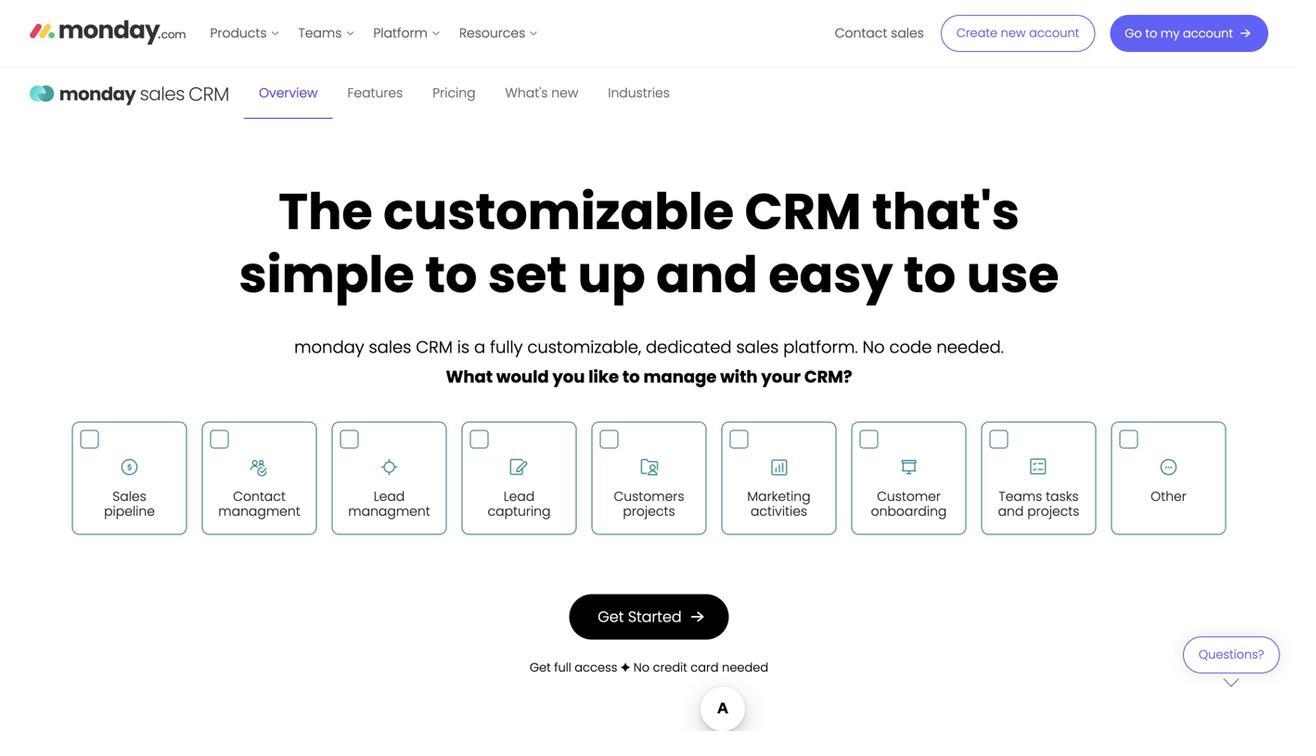 Task type: describe. For each thing, give the bounding box(es) containing it.
new for create
[[1001, 25, 1026, 41]]

and inside teams tasks and projects
[[998, 502, 1024, 521]]

my
[[1161, 25, 1180, 42]]

overview link
[[244, 68, 333, 119]]

lead managment
[[348, 487, 430, 521]]

features
[[347, 84, 403, 102]]

to up code
[[904, 240, 956, 310]]

contact for contact sales
[[835, 24, 887, 42]]

customers
[[614, 487, 684, 506]]

sales
[[112, 487, 146, 506]]

1 vertical spatial no
[[633, 659, 650, 676]]

contact sales button
[[825, 19, 933, 48]]

get full access ✦ no credit card needed
[[530, 659, 768, 676]]

monday.com logo image
[[30, 12, 186, 51]]

crm tag lead capturing image
[[501, 449, 538, 486]]

Customer onboarding checkbox
[[851, 422, 966, 535]]

monday sales crm is a fully customizable, dedicated sales platform. no code needed. what would you like to manage with your crm?
[[294, 335, 1004, 389]]

Contact managment checkbox
[[202, 422, 317, 535]]

create
[[956, 25, 998, 41]]

what
[[446, 365, 493, 389]]

manage
[[643, 365, 717, 389]]

marketing
[[747, 487, 811, 506]]

fully
[[490, 335, 523, 359]]

what's new
[[505, 84, 578, 102]]

what's
[[505, 84, 548, 102]]

customer onboarding
[[871, 487, 947, 521]]

platform
[[373, 24, 428, 42]]

lead for managment
[[374, 487, 405, 506]]

get started button
[[569, 594, 729, 640]]

activities
[[751, 502, 807, 521]]

lead capturing
[[488, 487, 551, 521]]

account inside "button"
[[1183, 25, 1233, 42]]

crm tag lead management image
[[371, 449, 408, 486]]

get started
[[598, 606, 682, 627]]

Customers projects checkbox
[[591, 422, 707, 535]]

Other checkbox
[[1111, 422, 1226, 535]]

to inside "button"
[[1145, 25, 1157, 42]]

industries link
[[593, 68, 685, 119]]

sales pipeline
[[104, 487, 155, 521]]

with
[[720, 365, 758, 389]]

capturing
[[488, 502, 551, 521]]

and inside the customizable crm that's simple to set up and easy to use
[[656, 240, 758, 310]]

products link
[[201, 19, 289, 48]]

use
[[967, 240, 1059, 310]]

to inside monday sales crm is a fully customizable, dedicated sales platform. no code needed. what would you like to manage with your crm?
[[622, 365, 640, 389]]

customer
[[877, 487, 941, 506]]

features link
[[333, 68, 418, 119]]

marketing activities
[[747, 487, 811, 521]]

teams link
[[289, 19, 364, 48]]

get for get started
[[598, 606, 624, 627]]

industries
[[608, 84, 670, 102]]

crm tag customer onboarding image
[[890, 449, 927, 486]]

customizable
[[383, 177, 734, 247]]

projects inside teams tasks and projects
[[1027, 502, 1079, 521]]

create new account button
[[941, 15, 1095, 52]]

teams for teams
[[298, 24, 342, 42]]

crm for that's
[[745, 177, 861, 247]]

pipeline
[[104, 502, 155, 521]]

customizable,
[[527, 335, 641, 359]]

platform.
[[783, 335, 858, 359]]

crm for is
[[416, 335, 453, 359]]

up
[[578, 240, 645, 310]]

1 horizontal spatial sales
[[736, 335, 779, 359]]

pricing link
[[418, 68, 490, 119]]

resources link
[[450, 19, 548, 48]]

sales for contact
[[891, 24, 924, 42]]

managment for lead
[[348, 502, 430, 521]]

group containing sales pipeline
[[64, 414, 1234, 542]]

account inside "button"
[[1029, 25, 1079, 41]]

the
[[278, 177, 373, 247]]

✦
[[621, 659, 630, 676]]

like
[[588, 365, 619, 389]]



Task type: vqa. For each thing, say whether or not it's contained in the screenshot.
right Lead
yes



Task type: locate. For each thing, give the bounding box(es) containing it.
list
[[201, 0, 548, 67]]

0 vertical spatial and
[[656, 240, 758, 310]]

projects inside customers projects
[[623, 502, 675, 521]]

dedicated
[[646, 335, 732, 359]]

new right what's
[[551, 84, 578, 102]]

projects
[[623, 502, 675, 521], [1027, 502, 1079, 521]]

1 horizontal spatial crm
[[745, 177, 861, 247]]

0 horizontal spatial teams
[[298, 24, 342, 42]]

to right like
[[622, 365, 640, 389]]

sales right monday
[[369, 335, 411, 359]]

main element
[[201, 0, 1268, 67]]

0 horizontal spatial sales
[[369, 335, 411, 359]]

list containing products
[[201, 0, 548, 67]]

crm
[[745, 177, 861, 247], [416, 335, 453, 359]]

crm tag team tasks n projects image
[[1020, 449, 1057, 486]]

questions? button
[[1183, 636, 1280, 687]]

1 horizontal spatial account
[[1183, 25, 1233, 42]]

teams down crm tag team tasks n projects image
[[999, 487, 1042, 506]]

2 projects from the left
[[1027, 502, 1079, 521]]

get left full
[[530, 659, 551, 676]]

code
[[889, 335, 932, 359]]

contact sales
[[835, 24, 924, 42]]

1 horizontal spatial teams
[[999, 487, 1042, 506]]

no inside monday sales crm is a fully customizable, dedicated sales platform. no code needed. what would you like to manage with your crm?
[[863, 335, 885, 359]]

monday
[[294, 335, 364, 359]]

crm tag marketing activities image
[[760, 449, 797, 486]]

teams tasks and projects
[[998, 487, 1079, 521]]

crm tag other image
[[1150, 449, 1187, 486]]

1 horizontal spatial no
[[863, 335, 885, 359]]

easy
[[769, 240, 893, 310]]

the customizable crm that's simple to set up and easy to use
[[239, 177, 1059, 310]]

1 vertical spatial get
[[530, 659, 551, 676]]

no right "✦"
[[633, 659, 650, 676]]

lead inside the lead capturing
[[504, 487, 535, 506]]

contact for contact managment
[[233, 487, 286, 506]]

new inside "button"
[[1001, 25, 1026, 41]]

1 vertical spatial new
[[551, 84, 578, 102]]

0 vertical spatial no
[[863, 335, 885, 359]]

account right create
[[1029, 25, 1079, 41]]

new for what's
[[551, 84, 578, 102]]

simple
[[239, 240, 414, 310]]

that's
[[872, 177, 1020, 247]]

account
[[1029, 25, 1079, 41], [1183, 25, 1233, 42]]

resources
[[459, 24, 525, 42]]

overview
[[259, 84, 318, 102]]

customers projects
[[614, 487, 684, 521]]

crm inside monday sales crm is a fully customizable, dedicated sales platform. no code needed. what would you like to manage with your crm?
[[416, 335, 453, 359]]

your
[[761, 365, 801, 389]]

needed
[[722, 659, 768, 676]]

teams for teams tasks and projects
[[999, 487, 1042, 506]]

lead down crm tag lead management icon
[[374, 487, 405, 506]]

0 vertical spatial teams
[[298, 24, 342, 42]]

managment for contact
[[218, 502, 300, 521]]

and up dedicated
[[656, 240, 758, 310]]

1 horizontal spatial projects
[[1027, 502, 1079, 521]]

lead down crm tag lead capturing image
[[504, 487, 535, 506]]

teams inside teams tasks and projects
[[999, 487, 1042, 506]]

get left started
[[598, 606, 624, 627]]

0 vertical spatial contact
[[835, 24, 887, 42]]

is
[[457, 335, 470, 359]]

0 vertical spatial crm
[[745, 177, 861, 247]]

2 horizontal spatial sales
[[891, 24, 924, 42]]

0 horizontal spatial account
[[1029, 25, 1079, 41]]

new
[[1001, 25, 1026, 41], [551, 84, 578, 102]]

0 horizontal spatial get
[[530, 659, 551, 676]]

managment inside lead managment option
[[348, 502, 430, 521]]

lead
[[374, 487, 405, 506], [504, 487, 535, 506]]

monday.com crm and sales image
[[30, 68, 229, 120]]

1 vertical spatial teams
[[999, 487, 1042, 506]]

products
[[210, 24, 267, 42]]

get
[[598, 606, 624, 627], [530, 659, 551, 676]]

crm tag contact management image
[[241, 449, 278, 486]]

0 horizontal spatial and
[[656, 240, 758, 310]]

lead inside 'lead managment'
[[374, 487, 405, 506]]

to up is
[[425, 240, 477, 310]]

contact
[[835, 24, 887, 42], [233, 487, 286, 506]]

create new account
[[956, 25, 1079, 41]]

crm inside the customizable crm that's simple to set up and easy to use
[[745, 177, 861, 247]]

get inside button
[[598, 606, 624, 627]]

crm tag customer projects image
[[630, 449, 668, 486]]

needed.
[[936, 335, 1004, 359]]

go to my account button
[[1110, 15, 1268, 52]]

projects down crm tag team tasks n projects image
[[1027, 502, 1079, 521]]

1 horizontal spatial get
[[598, 606, 624, 627]]

1 horizontal spatial managment
[[348, 502, 430, 521]]

access
[[575, 659, 617, 676]]

sales
[[891, 24, 924, 42], [369, 335, 411, 359], [736, 335, 779, 359]]

2 lead from the left
[[504, 487, 535, 506]]

contact inside button
[[835, 24, 887, 42]]

Lead managment checkbox
[[332, 422, 447, 535]]

0 horizontal spatial new
[[551, 84, 578, 102]]

0 horizontal spatial managment
[[218, 502, 300, 521]]

and
[[656, 240, 758, 310], [998, 502, 1024, 521]]

Sales pipeline checkbox
[[72, 422, 187, 535]]

projects down crm tag customer projects image
[[623, 502, 675, 521]]

1 horizontal spatial new
[[1001, 25, 1026, 41]]

1 vertical spatial crm
[[416, 335, 453, 359]]

and down crm tag team tasks n projects image
[[998, 502, 1024, 521]]

0 horizontal spatial lead
[[374, 487, 405, 506]]

no left code
[[863, 335, 885, 359]]

Marketing activities checkbox
[[721, 422, 836, 535]]

1 lead from the left
[[374, 487, 405, 506]]

0 horizontal spatial no
[[633, 659, 650, 676]]

1 horizontal spatial lead
[[504, 487, 535, 506]]

credit
[[653, 659, 687, 676]]

pricing
[[433, 84, 476, 102]]

platform link
[[364, 19, 450, 48]]

managment down crm tag contact management icon
[[218, 502, 300, 521]]

1 projects from the left
[[623, 502, 675, 521]]

crm?
[[804, 365, 852, 389]]

onboarding
[[871, 502, 947, 521]]

account right my
[[1183, 25, 1233, 42]]

new right create
[[1001, 25, 1026, 41]]

1 vertical spatial and
[[998, 502, 1024, 521]]

you
[[552, 365, 585, 389]]

managment inside "contact managment" option
[[218, 502, 300, 521]]

to right go
[[1145, 25, 1157, 42]]

crm tag sales pipeline image
[[111, 449, 148, 486]]

would
[[496, 365, 549, 389]]

group
[[64, 414, 1234, 542]]

tasks
[[1046, 487, 1079, 506]]

2 managment from the left
[[348, 502, 430, 521]]

1 vertical spatial contact
[[233, 487, 286, 506]]

started
[[628, 606, 682, 627]]

lead for capturing
[[504, 487, 535, 506]]

Teams tasks and projects checkbox
[[981, 422, 1096, 535]]

teams inside main "element"
[[298, 24, 342, 42]]

0 vertical spatial new
[[1001, 25, 1026, 41]]

0 vertical spatial get
[[598, 606, 624, 627]]

contact inside contact managment
[[233, 487, 286, 506]]

managment
[[218, 502, 300, 521], [348, 502, 430, 521]]

card
[[691, 659, 719, 676]]

set
[[488, 240, 567, 310]]

get for get full access ✦ no credit card needed
[[530, 659, 551, 676]]

go
[[1125, 25, 1142, 42]]

questions?
[[1199, 646, 1264, 663]]

sales left create
[[891, 24, 924, 42]]

Lead capturing checkbox
[[462, 422, 577, 535]]

no
[[863, 335, 885, 359], [633, 659, 650, 676]]

a
[[474, 335, 485, 359]]

sales up the with
[[736, 335, 779, 359]]

full
[[554, 659, 571, 676]]

what's new link
[[490, 68, 593, 119]]

to
[[1145, 25, 1157, 42], [425, 240, 477, 310], [904, 240, 956, 310], [622, 365, 640, 389]]

contact managment
[[218, 487, 300, 521]]

0 horizontal spatial projects
[[623, 502, 675, 521]]

1 horizontal spatial and
[[998, 502, 1024, 521]]

sales for monday
[[369, 335, 411, 359]]

1 managment from the left
[[218, 502, 300, 521]]

teams
[[298, 24, 342, 42], [999, 487, 1042, 506]]

other
[[1151, 487, 1187, 506]]

1 horizontal spatial contact
[[835, 24, 887, 42]]

sales inside button
[[891, 24, 924, 42]]

go to my account
[[1125, 25, 1233, 42]]

managment down crm tag lead management icon
[[348, 502, 430, 521]]

teams up the overview
[[298, 24, 342, 42]]

0 horizontal spatial crm
[[416, 335, 453, 359]]

0 horizontal spatial contact
[[233, 487, 286, 506]]



